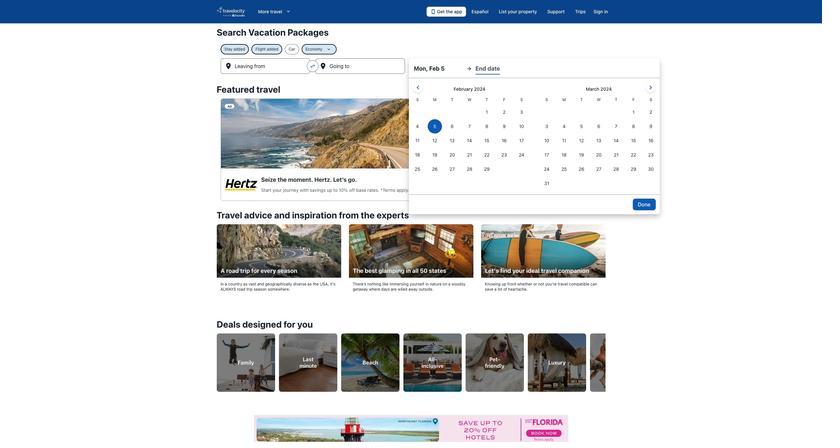 Task type: describe. For each thing, give the bounding box(es) containing it.
travel advice and inspiration from the experts region
[[213, 206, 610, 304]]

featured travel region
[[213, 80, 610, 206]]

next image
[[602, 357, 610, 365]]

swap origin and destination values image
[[310, 63, 316, 69]]

previous image
[[213, 357, 221, 365]]



Task type: locate. For each thing, give the bounding box(es) containing it.
next month image
[[647, 84, 655, 91]]

travelocity logo image
[[217, 6, 245, 17]]

previous month image
[[414, 84, 422, 91]]

main content
[[0, 23, 823, 442]]

download the app button image
[[431, 9, 436, 14]]



